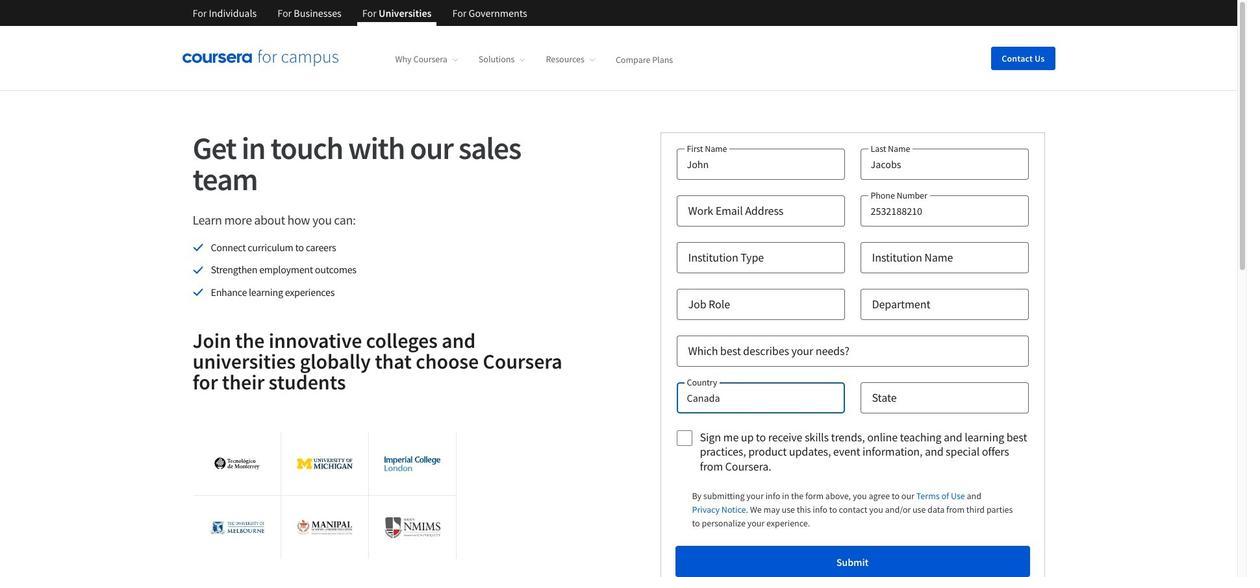 Task type: vqa. For each thing, say whether or not it's contained in the screenshot.
Imperial College London image
yes



Task type: describe. For each thing, give the bounding box(es) containing it.
tecnológico de monterrey image
[[209, 458, 265, 470]]

Work Email Address email field
[[677, 196, 845, 227]]

banner navigation
[[182, 0, 538, 36]]

manipal university image
[[297, 520, 353, 536]]

the university of melbourne image
[[209, 512, 265, 544]]

nmims image
[[385, 518, 441, 538]]

imperial college london image
[[385, 457, 441, 472]]

Country Code + Phone Number telephone field
[[861, 196, 1029, 227]]



Task type: locate. For each thing, give the bounding box(es) containing it.
university of michigan image
[[297, 459, 353, 470]]

First Name text field
[[677, 149, 845, 180]]

Institution Name text field
[[861, 242, 1029, 274]]

None checkbox
[[677, 431, 692, 446]]

coursera for campus image
[[182, 49, 338, 67]]

Last Name text field
[[861, 149, 1029, 180]]



